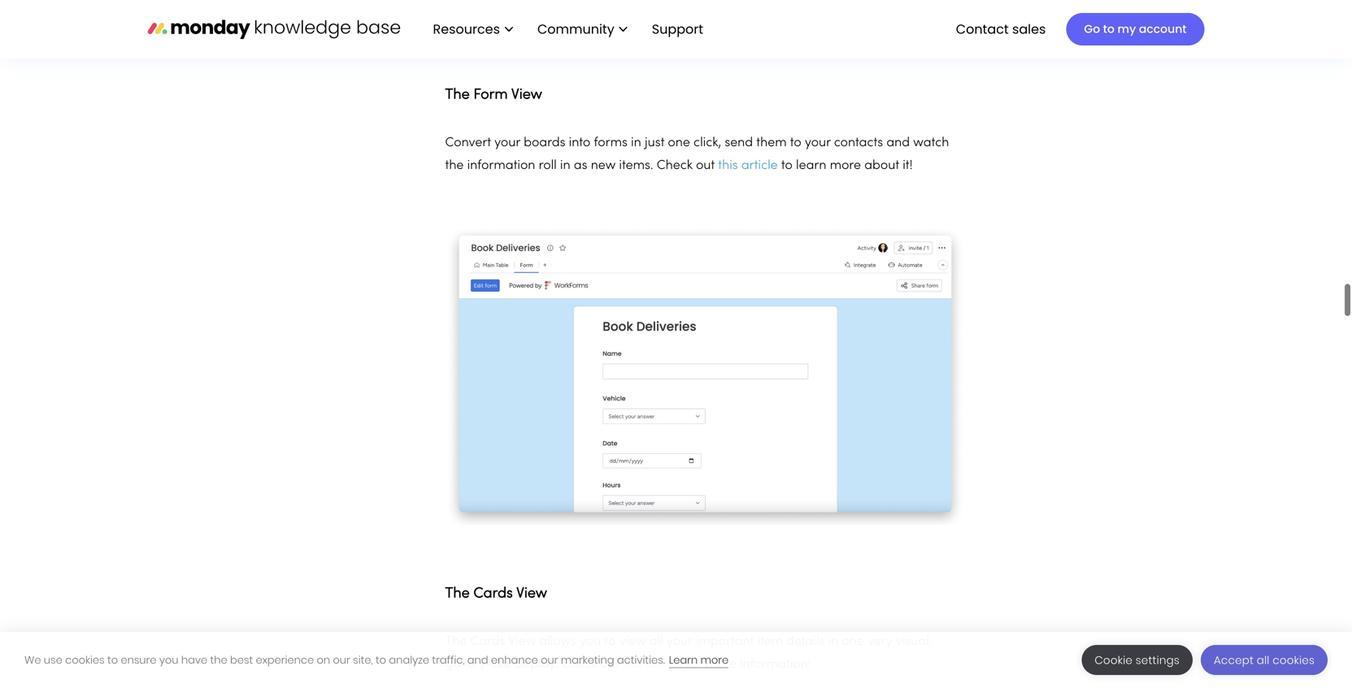 Task type: vqa. For each thing, say whether or not it's contained in the screenshot.
for
yes



Task type: locate. For each thing, give the bounding box(es) containing it.
one inside the allows you to view all your important item details in one very visual, gallery-like display. check out
[[842, 636, 864, 648]]

1 horizontal spatial the
[[445, 160, 464, 172]]

one inside convert your boards into forms in just one click, send them to your contacts and watch the information roll in as new items. check out
[[668, 137, 690, 149]]

0 horizontal spatial our
[[333, 653, 350, 668]]

0 horizontal spatial article
[[646, 659, 683, 671]]

allows
[[539, 636, 576, 648]]

1 horizontal spatial one
[[842, 636, 864, 648]]

go to my account
[[1084, 21, 1187, 37]]

my
[[1118, 21, 1136, 37]]

very
[[868, 636, 893, 648]]

1 vertical spatial this article link
[[623, 659, 683, 671]]

cookies right 'use'
[[65, 653, 105, 668]]

to right them
[[790, 137, 802, 149]]

1 horizontal spatial in
[[631, 137, 641, 149]]

to left view
[[605, 636, 616, 648]]

analyze
[[389, 653, 429, 668]]

contact sales link
[[948, 15, 1054, 43]]

the cards view up enhance
[[445, 587, 547, 601]]

information
[[467, 160, 535, 172]]

image image
[[445, 226, 966, 526]]

site,
[[353, 653, 373, 668]]

1 vertical spatial all
[[1257, 653, 1270, 668]]

one right the just
[[668, 137, 690, 149]]

more
[[830, 160, 861, 172], [701, 653, 729, 668], [705, 659, 737, 671]]

and
[[887, 137, 910, 149], [467, 653, 488, 668]]

0 horizontal spatial cookies
[[65, 653, 105, 668]]

all inside button
[[1257, 653, 1270, 668]]

2 horizontal spatial your
[[805, 137, 831, 149]]

0 vertical spatial all
[[650, 636, 663, 648]]

the cards view up "like"
[[445, 636, 539, 648]]

traffic,
[[432, 653, 465, 668]]

all
[[650, 636, 663, 648], [1257, 653, 1270, 668]]

you up marketing
[[580, 636, 601, 648]]

0 vertical spatial and
[[887, 137, 910, 149]]

community
[[537, 20, 615, 38]]

you left the have
[[159, 653, 178, 668]]

1 vertical spatial this
[[623, 659, 643, 671]]

in left as
[[560, 160, 571, 172]]

to left learn
[[781, 160, 793, 172]]

this
[[718, 160, 738, 172], [623, 659, 643, 671]]

details
[[786, 636, 825, 648]]

2 vertical spatial the
[[445, 636, 467, 648]]

2 cookies from the left
[[1273, 653, 1315, 668]]

this article link for this article for more information!
[[623, 659, 683, 671]]

1 horizontal spatial article
[[741, 160, 778, 172]]

1 horizontal spatial all
[[1257, 653, 1270, 668]]

one
[[668, 137, 690, 149], [842, 636, 864, 648]]

check down allows
[[561, 659, 597, 671]]

out down click,
[[696, 160, 715, 172]]

0 vertical spatial the cards view
[[445, 587, 547, 601]]

cookie settings
[[1095, 653, 1180, 668]]

item
[[757, 636, 783, 648]]

article left for
[[646, 659, 683, 671]]

0 horizontal spatial this article link
[[623, 659, 683, 671]]

enhance
[[491, 653, 538, 668]]

1 vertical spatial you
[[159, 653, 178, 668]]

1 horizontal spatial your
[[667, 636, 693, 648]]

view up enhance
[[509, 636, 536, 648]]

the
[[445, 88, 470, 102], [445, 587, 470, 601], [445, 636, 467, 648]]

article down them
[[741, 160, 778, 172]]

and inside convert your boards into forms in just one click, send them to your contacts and watch the information roll in as new items. check out
[[887, 137, 910, 149]]

your up information
[[495, 137, 520, 149]]

cookies
[[65, 653, 105, 668], [1273, 653, 1315, 668]]

our
[[333, 653, 350, 668], [541, 653, 558, 668]]

one left the very
[[842, 636, 864, 648]]

1 vertical spatial the
[[210, 653, 227, 668]]

cookie
[[1095, 653, 1133, 668]]

go to my account link
[[1066, 13, 1205, 46]]

support
[[652, 20, 703, 38]]

watch
[[913, 137, 949, 149]]

we use cookies to ensure you have the best experience on our site, to analyze traffic, and enhance our marketing activities. learn more
[[24, 653, 729, 668]]

0 horizontal spatial you
[[159, 653, 178, 668]]

this down view
[[623, 659, 643, 671]]

1 vertical spatial the
[[445, 587, 470, 601]]

check
[[657, 160, 693, 172], [561, 659, 597, 671]]

you inside the allows you to view all your important item details in one very visual, gallery-like display. check out
[[580, 636, 601, 648]]

out down view
[[601, 659, 619, 671]]

this article link down send
[[718, 160, 778, 172]]

0 horizontal spatial in
[[560, 160, 571, 172]]

0 horizontal spatial all
[[650, 636, 663, 648]]

0 vertical spatial this
[[718, 160, 738, 172]]

article
[[741, 160, 778, 172], [646, 659, 683, 671]]

your up learn
[[667, 636, 693, 648]]

1 vertical spatial out
[[601, 659, 619, 671]]

0 vertical spatial cards
[[474, 587, 513, 601]]

cookie settings button
[[1082, 646, 1193, 676]]

0 vertical spatial in
[[631, 137, 641, 149]]

out inside convert your boards into forms in just one click, send them to your contacts and watch the information roll in as new items. check out
[[696, 160, 715, 172]]

2 horizontal spatial in
[[828, 636, 839, 648]]

0 vertical spatial the
[[445, 88, 470, 102]]

dialog
[[0, 633, 1352, 689]]

cookies right accept
[[1273, 653, 1315, 668]]

0 vertical spatial out
[[696, 160, 715, 172]]

our down allows
[[541, 653, 558, 668]]

your up this article to learn more about it!
[[805, 137, 831, 149]]

resources link
[[425, 15, 521, 43]]

click,
[[694, 137, 721, 149]]

monday.com logo image
[[148, 12, 400, 46]]

2 vertical spatial in
[[828, 636, 839, 648]]

this down send
[[718, 160, 738, 172]]

gallery-
[[445, 659, 492, 671]]

view up allows
[[516, 587, 547, 601]]

0 vertical spatial one
[[668, 137, 690, 149]]

0 vertical spatial the
[[445, 160, 464, 172]]

cards up "like"
[[470, 636, 505, 648]]

the left best
[[210, 653, 227, 668]]

1 horizontal spatial this article link
[[718, 160, 778, 172]]

0 horizontal spatial out
[[601, 659, 619, 671]]

check down the just
[[657, 160, 693, 172]]

1 vertical spatial the cards view
[[445, 636, 539, 648]]

in right details
[[828, 636, 839, 648]]

the inside convert your boards into forms in just one click, send them to your contacts and watch the information roll in as new items. check out
[[445, 160, 464, 172]]

you
[[580, 636, 601, 648], [159, 653, 178, 668]]

0 horizontal spatial and
[[467, 653, 488, 668]]

all inside the allows you to view all your important item details in one very visual, gallery-like display. check out
[[650, 636, 663, 648]]

0 vertical spatial check
[[657, 160, 693, 172]]

1 vertical spatial one
[[842, 636, 864, 648]]

0 vertical spatial article
[[741, 160, 778, 172]]

0 horizontal spatial this
[[623, 659, 643, 671]]

our right on
[[333, 653, 350, 668]]

list containing resources
[[417, 0, 716, 59]]

1 horizontal spatial you
[[580, 636, 601, 648]]

boards
[[524, 137, 566, 149]]

2 our from the left
[[541, 653, 558, 668]]

all right accept
[[1257, 653, 1270, 668]]

0 vertical spatial this article link
[[718, 160, 778, 172]]

this article link
[[718, 160, 778, 172], [623, 659, 683, 671]]

the
[[445, 160, 464, 172], [210, 653, 227, 668]]

1 cookies from the left
[[65, 653, 105, 668]]

and left "like"
[[467, 653, 488, 668]]

cookies for all
[[1273, 653, 1315, 668]]

1 vertical spatial check
[[561, 659, 597, 671]]

cards
[[474, 587, 513, 601], [470, 636, 505, 648]]

activities.
[[617, 653, 665, 668]]

to left ensure
[[107, 653, 118, 668]]

to
[[1103, 21, 1115, 37], [790, 137, 802, 149], [781, 160, 793, 172], [605, 636, 616, 648], [107, 653, 118, 668], [376, 653, 386, 668]]

1 horizontal spatial cookies
[[1273, 653, 1315, 668]]

in
[[631, 137, 641, 149], [560, 160, 571, 172], [828, 636, 839, 648]]

cards up enhance
[[474, 587, 513, 601]]

1 vertical spatial article
[[646, 659, 683, 671]]

your
[[495, 137, 520, 149], [805, 137, 831, 149], [667, 636, 693, 648]]

0 vertical spatial you
[[580, 636, 601, 648]]

ensure
[[121, 653, 157, 668]]

view
[[511, 88, 542, 102], [516, 587, 547, 601], [509, 636, 536, 648]]

1 vertical spatial and
[[467, 653, 488, 668]]

0 horizontal spatial one
[[668, 137, 690, 149]]

on
[[317, 653, 330, 668]]

form
[[474, 88, 508, 102]]

to right go
[[1103, 21, 1115, 37]]

1 horizontal spatial this
[[718, 160, 738, 172]]

out
[[696, 160, 715, 172], [601, 659, 619, 671]]

it!
[[903, 160, 913, 172]]

view right form
[[511, 88, 542, 102]]

list
[[417, 0, 716, 59]]

0 horizontal spatial your
[[495, 137, 520, 149]]

1 our from the left
[[333, 653, 350, 668]]

experience
[[256, 653, 314, 668]]

view
[[619, 636, 646, 648]]

account
[[1139, 21, 1187, 37]]

and inside dialog
[[467, 653, 488, 668]]

contact sales
[[956, 20, 1046, 38]]

1 horizontal spatial our
[[541, 653, 558, 668]]

1 horizontal spatial out
[[696, 160, 715, 172]]

settings
[[1136, 653, 1180, 668]]

1 horizontal spatial check
[[657, 160, 693, 172]]

this article link down view
[[623, 659, 683, 671]]

1 horizontal spatial and
[[887, 137, 910, 149]]

and up it!
[[887, 137, 910, 149]]

all right view
[[650, 636, 663, 648]]

0 horizontal spatial check
[[561, 659, 597, 671]]

the cards view
[[445, 587, 547, 601], [445, 636, 539, 648]]

2 vertical spatial view
[[509, 636, 536, 648]]

support link
[[644, 15, 716, 43], [652, 20, 708, 38]]

check inside convert your boards into forms in just one click, send them to your contacts and watch the information roll in as new items. check out
[[657, 160, 693, 172]]

the down convert
[[445, 160, 464, 172]]

in left the just
[[631, 137, 641, 149]]

cookies inside button
[[1273, 653, 1315, 668]]



Task type: describe. For each thing, give the bounding box(es) containing it.
dialog containing cookie settings
[[0, 633, 1352, 689]]

this article for more information!
[[623, 659, 811, 671]]

accept all cookies button
[[1201, 646, 1328, 676]]

1 vertical spatial in
[[560, 160, 571, 172]]

check inside the allows you to view all your important item details in one very visual, gallery-like display. check out
[[561, 659, 597, 671]]

community link
[[529, 15, 636, 43]]

0 vertical spatial view
[[511, 88, 542, 102]]

this article link for this article to learn more about it!
[[718, 160, 778, 172]]

visual,
[[896, 636, 932, 648]]

marketing
[[561, 653, 614, 668]]

information!
[[740, 659, 811, 671]]

2 the cards view from the top
[[445, 636, 539, 648]]

convert
[[445, 137, 491, 149]]

main element
[[417, 0, 1205, 59]]

learn
[[669, 653, 698, 668]]

new
[[591, 160, 616, 172]]

0 horizontal spatial the
[[210, 653, 227, 668]]

1 vertical spatial cards
[[470, 636, 505, 648]]

this for this article for more information!
[[623, 659, 643, 671]]

display.
[[514, 659, 558, 671]]

2 the from the top
[[445, 587, 470, 601]]

to inside convert your boards into forms in just one click, send them to your contacts and watch the information roll in as new items. check out
[[790, 137, 802, 149]]

contacts
[[834, 137, 883, 149]]

you inside dialog
[[159, 653, 178, 668]]

best
[[230, 653, 253, 668]]

about
[[865, 160, 899, 172]]

learn
[[796, 160, 827, 172]]

this for this article to learn more about it!
[[718, 160, 738, 172]]

article for to learn more about it!
[[741, 160, 778, 172]]

cookies for use
[[65, 653, 105, 668]]

resources
[[433, 20, 500, 38]]

for
[[686, 659, 702, 671]]

go
[[1084, 21, 1100, 37]]

contact
[[956, 20, 1009, 38]]

allows you to view all your important item details in one very visual, gallery-like display. check out
[[445, 636, 932, 671]]

just
[[645, 137, 665, 149]]

1 the cards view from the top
[[445, 587, 547, 601]]

learn more link
[[669, 653, 729, 669]]

sales
[[1012, 20, 1046, 38]]

like
[[492, 659, 510, 671]]

items.
[[619, 160, 653, 172]]

accept all cookies
[[1214, 653, 1315, 668]]

into
[[569, 137, 591, 149]]

kanban image
[[445, 0, 966, 27]]

to right site,
[[376, 653, 386, 668]]

have
[[181, 653, 207, 668]]

the form view
[[445, 88, 542, 102]]

your inside the allows you to view all your important item details in one very visual, gallery-like display. check out
[[667, 636, 693, 648]]

convert your boards into forms in just one click, send them to your contacts and watch the information roll in as new items. check out
[[445, 137, 949, 172]]

them
[[757, 137, 787, 149]]

1 the from the top
[[445, 88, 470, 102]]

send
[[725, 137, 753, 149]]

we
[[24, 653, 41, 668]]

3 the from the top
[[445, 636, 467, 648]]

out inside the allows you to view all your important item details in one very visual, gallery-like display. check out
[[601, 659, 619, 671]]

important
[[696, 636, 754, 648]]

roll
[[539, 160, 557, 172]]

to inside main element
[[1103, 21, 1115, 37]]

accept
[[1214, 653, 1254, 668]]

in inside the allows you to view all your important item details in one very visual, gallery-like display. check out
[[828, 636, 839, 648]]

use
[[44, 653, 62, 668]]

forms
[[594, 137, 628, 149]]

1 vertical spatial view
[[516, 587, 547, 601]]

as
[[574, 160, 588, 172]]

article for for more information!
[[646, 659, 683, 671]]

this article to learn more about it!
[[718, 160, 913, 172]]

to inside the allows you to view all your important item details in one very visual, gallery-like display. check out
[[605, 636, 616, 648]]



